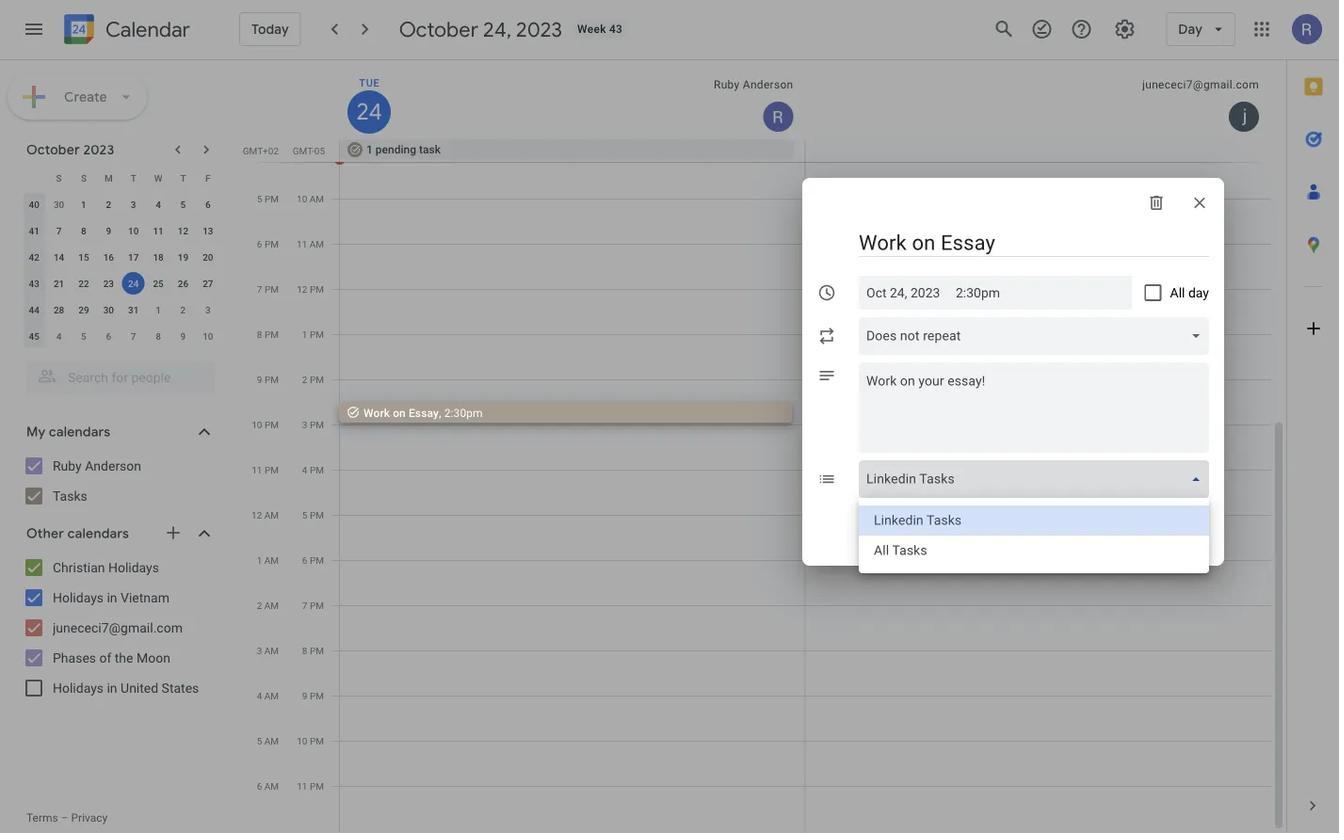 Task type: describe. For each thing, give the bounding box(es) containing it.
Start time text field
[[956, 282, 1001, 304]]

pm down the 4 pm
[[310, 510, 324, 521]]

31
[[128, 304, 139, 316]]

calendar
[[105, 16, 190, 43]]

5 am
[[257, 736, 279, 747]]

8 right november 10 element
[[257, 329, 262, 340]]

21
[[54, 278, 64, 289]]

1 for 1 pm
[[302, 329, 308, 340]]

ruby inside my calendars list
[[53, 458, 82, 474]]

am for 11 am
[[310, 238, 324, 250]]

on
[[393, 406, 406, 420]]

1 for november 1 element at the left of page
[[156, 304, 161, 316]]

work on essay , 2:30pm
[[364, 406, 483, 420]]

grid containing ruby anderson
[[241, 0, 1287, 833]]

19 element
[[172, 246, 194, 268]]

44
[[29, 304, 39, 316]]

today button
[[239, 12, 301, 46]]

gmt+02
[[243, 145, 279, 156]]

november 1 element
[[147, 299, 170, 321]]

calendars for other calendars
[[67, 526, 129, 543]]

13 element
[[197, 219, 219, 242]]

terms – privacy
[[26, 812, 108, 825]]

november 3 element
[[197, 299, 219, 321]]

pm left 10 am
[[265, 193, 279, 204]]

Edit title text field
[[859, 229, 1209, 257]]

ruby anderson inside my calendars list
[[53, 458, 141, 474]]

vietnam
[[121, 590, 170, 606]]

2 s from the left
[[81, 172, 87, 184]]

1 pending task
[[366, 143, 441, 156]]

11 right 6 am
[[297, 781, 308, 792]]

15
[[78, 251, 89, 263]]

Work on your essay! text field
[[859, 370, 1209, 438]]

pm right 1 am
[[310, 555, 324, 566]]

anderson inside my calendars list
[[85, 458, 141, 474]]

other
[[26, 526, 64, 543]]

23
[[103, 278, 114, 289]]

pm left 12 pm
[[265, 284, 279, 295]]

holidays in united states
[[53, 681, 199, 696]]

moon
[[137, 650, 170, 666]]

2 t from the left
[[180, 172, 186, 184]]

1 am
[[257, 555, 279, 566]]

5 up 12 element
[[180, 199, 186, 210]]

pm right 4 am
[[310, 690, 324, 702]]

pm right 3 am
[[310, 645, 324, 657]]

3 pm
[[302, 419, 324, 430]]

0 vertical spatial 2023
[[516, 16, 562, 42]]

4 pm
[[302, 464, 324, 476]]

week
[[577, 23, 606, 36]]

4 for 4 pm
[[302, 464, 308, 476]]

12 for 12 am
[[252, 510, 262, 521]]

pm down '3 pm'
[[310, 464, 324, 476]]

4 up 11 "element"
[[156, 199, 161, 210]]

other calendars
[[26, 526, 129, 543]]

8 up 15 element
[[81, 225, 86, 236]]

24,
[[483, 16, 511, 42]]

am for 10 am
[[310, 193, 324, 204]]

9 left november 10 element
[[180, 331, 186, 342]]

gmt-05
[[293, 145, 325, 156]]

14
[[54, 251, 64, 263]]

5 up 6 am
[[257, 736, 262, 747]]

privacy
[[71, 812, 108, 825]]

save
[[1157, 527, 1187, 544]]

8 left november 9 element
[[156, 331, 161, 342]]

4 am
[[257, 690, 279, 702]]

1 for 1 am
[[257, 555, 262, 566]]

pm right 2 am
[[310, 600, 324, 611]]

october 24, 2023
[[399, 16, 562, 42]]

my calendars
[[26, 424, 111, 441]]

3 for 3 pm
[[302, 419, 308, 430]]

12 element
[[172, 219, 194, 242]]

november 9 element
[[172, 325, 194, 348]]

phases of the moon
[[53, 650, 170, 666]]

42
[[29, 251, 39, 263]]

Start date text field
[[867, 282, 941, 304]]

ruby anderson inside column header
[[714, 78, 794, 91]]

october 2023
[[26, 141, 114, 158]]

work
[[364, 406, 390, 420]]

0 horizontal spatial 9 pm
[[257, 374, 279, 385]]

other calendars button
[[4, 519, 234, 549]]

november 2 element
[[172, 299, 194, 321]]

pending
[[376, 143, 416, 156]]

november 6 element
[[97, 325, 120, 348]]

12 pm
[[297, 284, 324, 295]]

24
[[128, 278, 139, 289]]

1 s from the left
[[56, 172, 62, 184]]

43 inside the october 2023 grid
[[29, 278, 39, 289]]

m
[[104, 172, 113, 184]]

45
[[29, 331, 39, 342]]

1 vertical spatial 6 pm
[[302, 555, 324, 566]]

week 43
[[577, 23, 623, 36]]

w
[[154, 172, 162, 184]]

15 element
[[72, 246, 95, 268]]

pm left 11 am
[[265, 238, 279, 250]]

pm left the 4 pm
[[265, 464, 279, 476]]

row containing s
[[22, 165, 220, 191]]

am for 12 am
[[264, 510, 279, 521]]

26 element
[[172, 272, 194, 295]]

november 8 element
[[147, 325, 170, 348]]

day
[[1189, 285, 1209, 301]]

4 for november 4 "element"
[[56, 331, 62, 342]]

november 5 element
[[72, 325, 95, 348]]

row containing 44
[[22, 297, 220, 323]]

0 horizontal spatial 2023
[[83, 141, 114, 158]]

19
[[178, 251, 188, 263]]

5 down gmt+02
[[257, 193, 262, 204]]

main drawer image
[[23, 18, 45, 41]]

am for 4 am
[[264, 690, 279, 702]]

october for october 2023
[[26, 141, 80, 158]]

november 10 element
[[197, 325, 219, 348]]

pm left 1 pm
[[265, 329, 279, 340]]

anderson inside column header
[[743, 78, 794, 91]]

terms link
[[26, 812, 58, 825]]

1 horizontal spatial 11 pm
[[297, 781, 324, 792]]

save button
[[1134, 519, 1209, 553]]

3 for 3 am
[[257, 645, 262, 657]]

my
[[26, 424, 46, 441]]

10 am
[[297, 193, 324, 204]]

1 right september 30 element
[[81, 199, 86, 210]]

tasks
[[53, 488, 87, 504]]

september 30 element
[[48, 193, 70, 216]]

3 up 10 element
[[131, 199, 136, 210]]

30 for september 30 element
[[54, 199, 64, 210]]

november 7 element
[[122, 325, 145, 348]]

11 up '12 am'
[[252, 464, 262, 476]]

11 inside 11 "element"
[[153, 225, 164, 236]]

11 am
[[297, 238, 324, 250]]

states
[[162, 681, 199, 696]]

8 right 3 am
[[302, 645, 308, 657]]

12 am
[[252, 510, 279, 521]]

of
[[99, 650, 111, 666]]

united
[[121, 681, 158, 696]]

christian
[[53, 560, 105, 576]]

ruby anderson column header
[[340, 60, 806, 139]]

14 element
[[48, 246, 70, 268]]

16
[[103, 251, 114, 263]]

25 element
[[147, 272, 170, 295]]

7 right 41
[[56, 225, 62, 236]]

all day
[[1170, 285, 1209, 301]]

am for 2 am
[[264, 600, 279, 611]]

1 vertical spatial 9 pm
[[302, 690, 324, 702]]

my calendars list
[[4, 451, 234, 511]]

2 down m
[[106, 199, 111, 210]]

,
[[439, 406, 441, 420]]

6 am
[[257, 781, 279, 792]]

privacy link
[[71, 812, 108, 825]]

4 for 4 am
[[257, 690, 262, 702]]

7 right 2 am
[[302, 600, 308, 611]]

phases
[[53, 650, 96, 666]]



Task type: vqa. For each thing, say whether or not it's contained in the screenshot.
the 6:30pm in Birthday Party Thursday, October 19 ⋅ 5:30 – 6:30pm
no



Task type: locate. For each thing, give the bounding box(es) containing it.
0 vertical spatial junececi7@gmail.com
[[1143, 78, 1259, 91]]

None search field
[[0, 353, 234, 395]]

1 horizontal spatial s
[[81, 172, 87, 184]]

s
[[56, 172, 62, 184], [81, 172, 87, 184]]

6
[[205, 199, 211, 210], [257, 238, 262, 250], [106, 331, 111, 342], [302, 555, 308, 566], [257, 781, 262, 792]]

29 element
[[72, 299, 95, 321]]

30 element
[[97, 299, 120, 321]]

2023 up m
[[83, 141, 114, 158]]

31 element
[[122, 299, 145, 321]]

5 pm down the 4 pm
[[302, 510, 324, 521]]

in for united
[[107, 681, 117, 696]]

f
[[205, 172, 211, 184]]

row containing 45
[[22, 323, 220, 349]]

0 vertical spatial calendars
[[49, 424, 111, 441]]

40
[[29, 199, 39, 210]]

1 horizontal spatial 9 pm
[[302, 690, 324, 702]]

11 right 10 element
[[153, 225, 164, 236]]

2023
[[516, 16, 562, 42], [83, 141, 114, 158]]

27
[[203, 278, 213, 289]]

am for 6 am
[[264, 781, 279, 792]]

1
[[366, 143, 373, 156], [81, 199, 86, 210], [156, 304, 161, 316], [302, 329, 308, 340], [257, 555, 262, 566]]

3 down 2 am
[[257, 645, 262, 657]]

2 down 1 am
[[257, 600, 262, 611]]

6 pm
[[257, 238, 279, 250], [302, 555, 324, 566]]

row containing 43
[[22, 270, 220, 297]]

0 vertical spatial 11 pm
[[252, 464, 279, 476]]

24, today element
[[122, 272, 145, 295]]

11 element
[[147, 219, 170, 242]]

calendars
[[49, 424, 111, 441], [67, 526, 129, 543]]

2 cell from the left
[[806, 0, 1272, 833]]

tab list
[[1288, 60, 1339, 780]]

2 vertical spatial holidays
[[53, 681, 104, 696]]

05
[[314, 145, 325, 156]]

2023 right 24,
[[516, 16, 562, 42]]

0 vertical spatial 7 pm
[[257, 284, 279, 295]]

1 horizontal spatial 8 pm
[[302, 645, 324, 657]]

1 horizontal spatial t
[[180, 172, 186, 184]]

1 horizontal spatial junececi7@gmail.com
[[1143, 78, 1259, 91]]

1 horizontal spatial 7 pm
[[302, 600, 324, 611]]

2 for 2 am
[[257, 600, 262, 611]]

5 right '12 am'
[[302, 510, 308, 521]]

18 element
[[147, 246, 170, 268]]

1 horizontal spatial 10 pm
[[297, 736, 324, 747]]

0 vertical spatial 5 pm
[[257, 193, 279, 204]]

1 vertical spatial 5 pm
[[302, 510, 324, 521]]

4 left november 5 element
[[56, 331, 62, 342]]

s left m
[[81, 172, 87, 184]]

21 element
[[48, 272, 70, 295]]

1 vertical spatial 30
[[103, 304, 114, 316]]

0 horizontal spatial s
[[56, 172, 62, 184]]

0 horizontal spatial 5 pm
[[257, 193, 279, 204]]

holidays down phases
[[53, 681, 104, 696]]

5 pm
[[257, 193, 279, 204], [302, 510, 324, 521]]

8 pm
[[257, 329, 279, 340], [302, 645, 324, 657]]

9 pm left 2 pm
[[257, 374, 279, 385]]

3 am
[[257, 645, 279, 657]]

0 vertical spatial 10 pm
[[252, 419, 279, 430]]

pm right 6 am
[[310, 781, 324, 792]]

am down 1 am
[[264, 600, 279, 611]]

26
[[178, 278, 188, 289]]

10
[[297, 193, 307, 204], [128, 225, 139, 236], [203, 331, 213, 342], [252, 419, 262, 430], [297, 736, 308, 747]]

1 vertical spatial 8 pm
[[302, 645, 324, 657]]

1 t from the left
[[131, 172, 136, 184]]

28 element
[[48, 299, 70, 321]]

20 element
[[197, 246, 219, 268]]

6 down '5 am'
[[257, 781, 262, 792]]

pm up 1 pm
[[310, 284, 324, 295]]

9 pm right 4 am
[[302, 690, 324, 702]]

in left united
[[107, 681, 117, 696]]

am up '5 am'
[[264, 690, 279, 702]]

1 down '12 am'
[[257, 555, 262, 566]]

30 for 30 element
[[103, 304, 114, 316]]

pm up 2 pm
[[310, 329, 324, 340]]

1 horizontal spatial ruby anderson
[[714, 78, 794, 91]]

pm down 1 pm
[[310, 374, 324, 385]]

0 vertical spatial 12
[[178, 225, 188, 236]]

1 horizontal spatial 30
[[103, 304, 114, 316]]

5 pm left 10 am
[[257, 193, 279, 204]]

pm
[[265, 193, 279, 204], [265, 238, 279, 250], [265, 284, 279, 295], [310, 284, 324, 295], [265, 329, 279, 340], [310, 329, 324, 340], [265, 374, 279, 385], [310, 374, 324, 385], [265, 419, 279, 430], [310, 419, 324, 430], [265, 464, 279, 476], [310, 464, 324, 476], [310, 510, 324, 521], [310, 555, 324, 566], [310, 600, 324, 611], [310, 645, 324, 657], [310, 690, 324, 702], [310, 736, 324, 747], [310, 781, 324, 792]]

junececi7@gmail.com inside other calendars list
[[53, 620, 183, 636]]

1 vertical spatial 7 pm
[[302, 600, 324, 611]]

1 cell from the left
[[339, 0, 806, 833]]

1 vertical spatial holidays
[[53, 590, 104, 606]]

9 left 2 pm
[[257, 374, 262, 385]]

0 vertical spatial anderson
[[743, 78, 794, 91]]

anderson
[[743, 78, 794, 91], [85, 458, 141, 474]]

2 for 2 pm
[[302, 374, 308, 385]]

1 vertical spatial 12
[[297, 284, 308, 295]]

43 right week at the top
[[609, 23, 623, 36]]

1 inside button
[[366, 143, 373, 156]]

2 down 1 pm
[[302, 374, 308, 385]]

11 pm up '12 am'
[[252, 464, 279, 476]]

holidays
[[108, 560, 159, 576], [53, 590, 104, 606], [53, 681, 104, 696]]

6 pm right 1 am
[[302, 555, 324, 566]]

3
[[131, 199, 136, 210], [205, 304, 211, 316], [302, 419, 308, 430], [257, 645, 262, 657]]

ruby anderson down 'my calendars' dropdown button
[[53, 458, 141, 474]]

0 horizontal spatial anderson
[[85, 458, 141, 474]]

2:30pm
[[444, 406, 483, 420]]

am for 5 am
[[264, 736, 279, 747]]

0 vertical spatial 6 pm
[[257, 238, 279, 250]]

in for vietnam
[[107, 590, 117, 606]]

0 horizontal spatial 7 pm
[[257, 284, 279, 295]]

row containing 41
[[22, 218, 220, 244]]

ruby
[[714, 78, 740, 91], [53, 458, 82, 474]]

list box
[[859, 498, 1209, 574]]

4
[[156, 199, 161, 210], [56, 331, 62, 342], [302, 464, 308, 476], [257, 690, 262, 702]]

10 left 11 "element"
[[128, 225, 139, 236]]

0 horizontal spatial ruby anderson
[[53, 458, 141, 474]]

october
[[399, 16, 478, 42], [26, 141, 80, 158]]

1 vertical spatial ruby anderson
[[53, 458, 141, 474]]

row containing 42
[[22, 244, 220, 270]]

27 element
[[197, 272, 219, 295]]

2 left november 3 element
[[180, 304, 186, 316]]

17 element
[[122, 246, 145, 268]]

8
[[81, 225, 86, 236], [257, 329, 262, 340], [156, 331, 161, 342], [302, 645, 308, 657]]

0 horizontal spatial ruby
[[53, 458, 82, 474]]

4 inside november 4 "element"
[[56, 331, 62, 342]]

20
[[203, 251, 213, 263]]

row
[[332, 0, 1272, 833], [22, 165, 220, 191], [22, 191, 220, 218], [22, 218, 220, 244], [22, 244, 220, 270], [22, 270, 220, 297], [22, 297, 220, 323], [22, 323, 220, 349]]

2 horizontal spatial 12
[[297, 284, 308, 295]]

am up 6 am
[[264, 736, 279, 747]]

anderson down 'my calendars' dropdown button
[[85, 458, 141, 474]]

grid
[[241, 0, 1287, 833]]

10 right november 9 element
[[203, 331, 213, 342]]

1 vertical spatial in
[[107, 681, 117, 696]]

am up 2 am
[[264, 555, 279, 566]]

12 down 11 am
[[297, 284, 308, 295]]

0 vertical spatial 8 pm
[[257, 329, 279, 340]]

pm right '5 am'
[[310, 736, 324, 747]]

43
[[609, 23, 623, 36], [29, 278, 39, 289]]

am down '5 am'
[[264, 781, 279, 792]]

1 horizontal spatial 2023
[[516, 16, 562, 42]]

0 horizontal spatial 10 pm
[[252, 419, 279, 430]]

0 vertical spatial holidays
[[108, 560, 159, 576]]

2 in from the top
[[107, 681, 117, 696]]

0 vertical spatial in
[[107, 590, 117, 606]]

1 vertical spatial 43
[[29, 278, 39, 289]]

anderson up 1 pending task row
[[743, 78, 794, 91]]

8 pm left 1 pm
[[257, 329, 279, 340]]

row group
[[22, 191, 220, 349]]

october for october 24, 2023
[[399, 16, 478, 42]]

today
[[251, 21, 289, 38]]

my calendars button
[[4, 417, 234, 447]]

1 horizontal spatial 6 pm
[[302, 555, 324, 566]]

2 for november 2 element
[[180, 304, 186, 316]]

calendar element
[[60, 10, 190, 52]]

10 pm right '5 am'
[[297, 736, 324, 747]]

2
[[106, 199, 111, 210], [180, 304, 186, 316], [302, 374, 308, 385], [257, 600, 262, 611]]

10 up 11 am
[[297, 193, 307, 204]]

holidays for holidays in united states
[[53, 681, 104, 696]]

11 down 10 am
[[297, 238, 307, 250]]

all
[[1170, 285, 1185, 301]]

16 element
[[97, 246, 120, 268]]

6 left 11 am
[[257, 238, 262, 250]]

october 2023 grid
[[18, 165, 220, 349]]

0 horizontal spatial 12
[[178, 225, 188, 236]]

1 vertical spatial junececi7@gmail.com
[[53, 620, 183, 636]]

christian holidays
[[53, 560, 159, 576]]

9 left 10 element
[[106, 225, 111, 236]]

30 inside 30 element
[[103, 304, 114, 316]]

11
[[153, 225, 164, 236], [297, 238, 307, 250], [252, 464, 262, 476], [297, 781, 308, 792]]

22
[[78, 278, 89, 289]]

0 horizontal spatial 6 pm
[[257, 238, 279, 250]]

10 left '3 pm'
[[252, 419, 262, 430]]

holidays in vietnam
[[53, 590, 170, 606]]

24 cell
[[121, 270, 146, 297]]

1 horizontal spatial anderson
[[743, 78, 794, 91]]

am up 1 am
[[264, 510, 279, 521]]

1 vertical spatial calendars
[[67, 526, 129, 543]]

18
[[153, 251, 164, 263]]

2 am
[[257, 600, 279, 611]]

1 for 1 pending task
[[366, 143, 373, 156]]

29
[[78, 304, 89, 316]]

am for 3 am
[[264, 645, 279, 657]]

gmt-
[[293, 145, 314, 156]]

28
[[54, 304, 64, 316]]

t right m
[[131, 172, 136, 184]]

terms
[[26, 812, 58, 825]]

2 vertical spatial 12
[[252, 510, 262, 521]]

am up 4 am
[[264, 645, 279, 657]]

10 pm
[[252, 419, 279, 430], [297, 736, 324, 747]]

4 down '3 pm'
[[302, 464, 308, 476]]

0 vertical spatial 30
[[54, 199, 64, 210]]

5 left november 6 element
[[81, 331, 86, 342]]

calendars for my calendars
[[49, 424, 111, 441]]

pm left '3 pm'
[[265, 419, 279, 430]]

1 vertical spatial october
[[26, 141, 80, 158]]

11 pm right 6 am
[[297, 781, 324, 792]]

12 inside row
[[178, 225, 188, 236]]

10 right '5 am'
[[297, 736, 308, 747]]

t right w
[[180, 172, 186, 184]]

0 vertical spatial october
[[399, 16, 478, 42]]

3 right november 2 element
[[205, 304, 211, 316]]

6 left november 7 element on the top of the page
[[106, 331, 111, 342]]

10 element
[[122, 219, 145, 242]]

0 horizontal spatial 30
[[54, 199, 64, 210]]

row group inside the october 2023 grid
[[22, 191, 220, 349]]

12
[[178, 225, 188, 236], [297, 284, 308, 295], [252, 510, 262, 521]]

holidays for holidays in vietnam
[[53, 590, 104, 606]]

12 right 11 "element"
[[178, 225, 188, 236]]

all tasks option
[[859, 536, 1209, 566]]

0 horizontal spatial t
[[131, 172, 136, 184]]

1 right 31 element
[[156, 304, 161, 316]]

0 horizontal spatial 11 pm
[[252, 464, 279, 476]]

22 element
[[72, 272, 95, 295]]

junececi7@gmail.com inside grid
[[1143, 78, 1259, 91]]

row containing 40
[[22, 191, 220, 218]]

the
[[115, 650, 133, 666]]

am for 1 am
[[264, 555, 279, 566]]

7 pm
[[257, 284, 279, 295], [302, 600, 324, 611]]

0 vertical spatial 9 pm
[[257, 374, 279, 385]]

9 pm
[[257, 374, 279, 385], [302, 690, 324, 702]]

1 vertical spatial 10 pm
[[297, 736, 324, 747]]

0 horizontal spatial october
[[26, 141, 80, 158]]

junececi7@gmail.com
[[1143, 78, 1259, 91], [53, 620, 183, 636]]

10 pm left '3 pm'
[[252, 419, 279, 430]]

7 left 12 pm
[[257, 284, 262, 295]]

0 vertical spatial ruby anderson
[[714, 78, 794, 91]]

1 vertical spatial 11 pm
[[297, 781, 324, 792]]

cell containing work on essay
[[339, 0, 806, 833]]

13
[[203, 225, 213, 236]]

7 right november 6 element
[[131, 331, 136, 342]]

1 horizontal spatial 43
[[609, 23, 623, 36]]

1 horizontal spatial 5 pm
[[302, 510, 324, 521]]

11 pm
[[252, 464, 279, 476], [297, 781, 324, 792]]

1 horizontal spatial 12
[[252, 510, 262, 521]]

23 element
[[97, 272, 120, 295]]

holidays down christian
[[53, 590, 104, 606]]

essay
[[409, 406, 439, 420]]

pm down 2 pm
[[310, 419, 324, 430]]

1 in from the top
[[107, 590, 117, 606]]

6 pm left 11 am
[[257, 238, 279, 250]]

–
[[61, 812, 68, 825]]

1 vertical spatial anderson
[[85, 458, 141, 474]]

41
[[29, 225, 39, 236]]

t
[[131, 172, 136, 184], [180, 172, 186, 184]]

0 horizontal spatial junececi7@gmail.com
[[53, 620, 183, 636]]

october left 24,
[[399, 16, 478, 42]]

1 horizontal spatial october
[[399, 16, 478, 42]]

8 pm right 3 am
[[302, 645, 324, 657]]

25
[[153, 278, 164, 289]]

1 pending task row
[[332, 139, 1287, 162]]

6 up 13 element
[[205, 199, 211, 210]]

other calendars list
[[4, 553, 234, 704]]

7 pm left 12 pm
[[257, 284, 279, 295]]

1 vertical spatial 2023
[[83, 141, 114, 158]]

am
[[310, 193, 324, 204], [310, 238, 324, 250], [264, 510, 279, 521], [264, 555, 279, 566], [264, 600, 279, 611], [264, 645, 279, 657], [264, 690, 279, 702], [264, 736, 279, 747], [264, 781, 279, 792]]

1 horizontal spatial ruby
[[714, 78, 740, 91]]

row containing work on essay
[[332, 0, 1272, 833]]

30 inside september 30 element
[[54, 199, 64, 210]]

linkedin tasks option
[[859, 506, 1209, 536]]

1 pm
[[302, 329, 324, 340]]

1 vertical spatial ruby
[[53, 458, 82, 474]]

cell
[[339, 0, 806, 833], [806, 0, 1272, 833]]

17
[[128, 251, 139, 263]]

1 down 12 pm
[[302, 329, 308, 340]]

calendars right my
[[49, 424, 111, 441]]

12 for 12
[[178, 225, 188, 236]]

9 right 4 am
[[302, 690, 308, 702]]

1 pending task button
[[340, 139, 794, 160]]

3 for november 3 element
[[205, 304, 211, 316]]

0 horizontal spatial 8 pm
[[257, 329, 279, 340]]

ruby inside column header
[[714, 78, 740, 91]]

43 left 21
[[29, 278, 39, 289]]

2 pm
[[302, 374, 324, 385]]

pm left 2 pm
[[265, 374, 279, 385]]

6 right 1 am
[[302, 555, 308, 566]]

task
[[419, 143, 441, 156]]

0 horizontal spatial 43
[[29, 278, 39, 289]]

12 for 12 pm
[[297, 284, 308, 295]]

row group containing 40
[[22, 191, 220, 349]]

in
[[107, 590, 117, 606], [107, 681, 117, 696]]

holidays up vietnam
[[108, 560, 159, 576]]

0 vertical spatial 43
[[609, 23, 623, 36]]

0 vertical spatial ruby
[[714, 78, 740, 91]]

None field
[[859, 317, 1217, 355], [859, 461, 1217, 498], [859, 317, 1217, 355], [859, 461, 1217, 498]]

am up 11 am
[[310, 193, 324, 204]]

november 4 element
[[48, 325, 70, 348]]

calendars up christian holidays
[[67, 526, 129, 543]]

calendar heading
[[102, 16, 190, 43]]

3 up the 4 pm
[[302, 419, 308, 430]]



